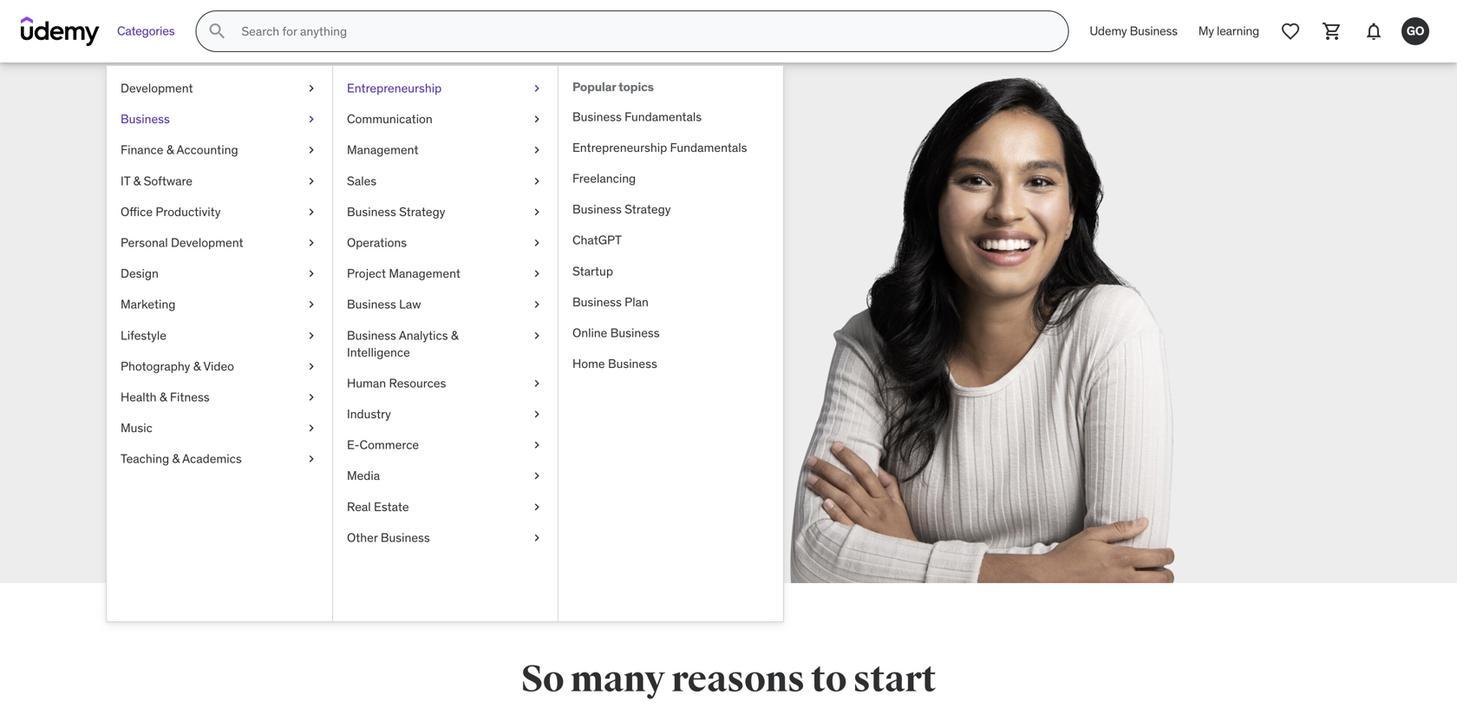 Task type: describe. For each thing, give the bounding box(es) containing it.
including
[[258, 347, 325, 368]]

xsmall image for real estate
[[530, 498, 544, 515]]

xsmall image for industry
[[530, 406, 544, 423]]

industry
[[347, 406, 391, 422]]

business plan
[[573, 294, 649, 310]]

get
[[306, 395, 329, 413]]

development link
[[107, 73, 332, 104]]

lifestyle
[[121, 327, 167, 343]]

finance & accounting
[[121, 142, 238, 158]]

project
[[347, 266, 386, 281]]

real
[[347, 499, 371, 514]]

& for academics
[[172, 451, 180, 467]]

office
[[121, 204, 153, 219]]

software
[[144, 173, 193, 189]]

to
[[812, 657, 847, 702]]

music link
[[107, 413, 332, 444]]

other business
[[347, 530, 430, 545]]

go
[[1407, 23, 1425, 39]]

marketing link
[[107, 289, 332, 320]]

xsmall image for business analytics & intelligence
[[530, 327, 544, 344]]

business up the chatgpt
[[573, 201, 622, 217]]

photography & video link
[[107, 351, 332, 382]]

academics
[[182, 451, 242, 467]]

video
[[203, 358, 234, 374]]

wishlist image
[[1281, 21, 1302, 42]]

e-
[[347, 437, 360, 453]]

home
[[573, 356, 605, 371]]

photography & video
[[121, 358, 234, 374]]

teaching & academics link
[[107, 444, 332, 474]]

business analytics & intelligence
[[347, 327, 459, 360]]

xsmall image for business
[[305, 111, 318, 128]]

instructor
[[290, 324, 361, 345]]

categories
[[117, 23, 175, 39]]

commerce
[[360, 437, 419, 453]]

business law link
[[333, 289, 558, 320]]

photography
[[121, 358, 190, 374]]

own
[[365, 347, 395, 368]]

marketing
[[121, 296, 176, 312]]

many
[[571, 657, 665, 702]]

strategy inside entrepreneurship element
[[625, 201, 671, 217]]

xsmall image for operations
[[530, 234, 544, 251]]

xsmall image for health & fitness
[[305, 389, 318, 406]]

finance & accounting link
[[107, 135, 332, 166]]

entrepreneurship link
[[333, 73, 558, 104]]

lifestyle link
[[107, 320, 332, 351]]

entrepreneurship fundamentals
[[573, 140, 748, 155]]

e-commerce link
[[333, 430, 558, 461]]

xsmall image for entrepreneurship
[[530, 80, 544, 97]]

chatgpt link
[[559, 225, 784, 256]]

udemy
[[1090, 23, 1128, 39]]

fundamentals for entrepreneurship fundamentals
[[670, 140, 748, 155]]

popular
[[573, 79, 616, 95]]

online
[[573, 325, 608, 341]]

xsmall image for business law
[[530, 296, 544, 313]]

come teach with us become an instructor and change lives — including your own
[[203, 217, 451, 368]]

entrepreneurship for entrepreneurship fundamentals
[[573, 140, 668, 155]]

xsmall image for marketing
[[305, 296, 318, 313]]

sales
[[347, 173, 377, 189]]

your
[[329, 347, 361, 368]]

started
[[331, 395, 378, 413]]

my
[[1199, 23, 1215, 39]]

Search for anything text field
[[238, 16, 1048, 46]]

intelligence
[[347, 344, 410, 360]]

business down estate
[[381, 530, 430, 545]]

my learning
[[1199, 23, 1260, 39]]

xsmall image for music
[[305, 420, 318, 437]]

personal development link
[[107, 227, 332, 258]]

submit search image
[[207, 21, 228, 42]]

it & software
[[121, 173, 193, 189]]

xsmall image for finance & accounting
[[305, 142, 318, 159]]

notifications image
[[1364, 21, 1385, 42]]

0 vertical spatial development
[[121, 80, 193, 96]]

human
[[347, 375, 386, 391]]

real estate link
[[333, 491, 558, 522]]

personal development
[[121, 235, 243, 250]]

teach
[[330, 217, 443, 271]]

xsmall image for it & software
[[305, 173, 318, 190]]

change
[[397, 324, 451, 345]]

law
[[399, 296, 421, 312]]

xsmall image for design
[[305, 265, 318, 282]]

project management link
[[333, 258, 558, 289]]

learning
[[1217, 23, 1260, 39]]

entrepreneurship element
[[558, 66, 784, 621]]

online business
[[573, 325, 660, 341]]

startup link
[[559, 256, 784, 287]]

business link
[[107, 104, 332, 135]]

—
[[240, 347, 254, 368]]

categories button
[[107, 10, 185, 52]]

accounting
[[177, 142, 238, 158]]

0 horizontal spatial strategy
[[399, 204, 446, 219]]

business law
[[347, 296, 421, 312]]

design link
[[107, 258, 332, 289]]

lives
[[203, 347, 236, 368]]

xsmall image for communication
[[530, 111, 544, 128]]

get started
[[306, 395, 378, 413]]



Task type: locate. For each thing, give the bounding box(es) containing it.
& for video
[[193, 358, 201, 374]]

xsmall image inside it & software link
[[305, 173, 318, 190]]

0 horizontal spatial business strategy link
[[333, 196, 558, 227]]

& right the finance
[[166, 142, 174, 158]]

& for accounting
[[166, 142, 174, 158]]

0 vertical spatial management
[[347, 142, 419, 158]]

fundamentals
[[625, 109, 702, 124], [670, 140, 748, 155]]

1 horizontal spatial strategy
[[625, 201, 671, 217]]

xsmall image inside communication link
[[530, 111, 544, 128]]

xsmall image for personal development
[[305, 234, 318, 251]]

xsmall image inside health & fitness link
[[305, 389, 318, 406]]

& right teaching
[[172, 451, 180, 467]]

entrepreneurship for entrepreneurship
[[347, 80, 442, 96]]

xsmall image inside media link
[[530, 468, 544, 485]]

e-commerce
[[347, 437, 419, 453]]

xsmall image inside industry link
[[530, 406, 544, 423]]

business up operations on the left of page
[[347, 204, 396, 219]]

& right "it" on the left top
[[133, 173, 141, 189]]

xsmall image for sales
[[530, 173, 544, 190]]

udemy business link
[[1080, 10, 1189, 52]]

development down office productivity 'link'
[[171, 235, 243, 250]]

fundamentals for business fundamentals
[[625, 109, 702, 124]]

&
[[166, 142, 174, 158], [133, 173, 141, 189], [451, 327, 459, 343], [193, 358, 201, 374], [160, 389, 167, 405], [172, 451, 180, 467]]

strategy
[[625, 201, 671, 217], [399, 204, 446, 219]]

entrepreneurship up the freelancing
[[573, 140, 668, 155]]

0 horizontal spatial business strategy
[[347, 204, 446, 219]]

xsmall image inside personal development "link"
[[305, 234, 318, 251]]

and
[[365, 324, 393, 345]]

xsmall image inside office productivity 'link'
[[305, 203, 318, 220]]

business strategy down the freelancing
[[573, 201, 671, 217]]

& for software
[[133, 173, 141, 189]]

0 horizontal spatial entrepreneurship
[[347, 80, 442, 96]]

operations
[[347, 235, 407, 250]]

udemy image
[[21, 16, 100, 46]]

business analytics & intelligence link
[[333, 320, 558, 368]]

management link
[[333, 135, 558, 166]]

topics
[[619, 79, 654, 95]]

business down startup
[[573, 294, 622, 310]]

it
[[121, 173, 130, 189]]

management down communication
[[347, 142, 419, 158]]

1 vertical spatial fundamentals
[[670, 140, 748, 155]]

estate
[[374, 499, 409, 514]]

health
[[121, 389, 157, 405]]

1 horizontal spatial entrepreneurship
[[573, 140, 668, 155]]

freelancing link
[[559, 163, 784, 194]]

strategy down sales link
[[399, 204, 446, 219]]

human resources link
[[333, 368, 558, 399]]

productivity
[[156, 204, 221, 219]]

xsmall image inside development link
[[305, 80, 318, 97]]

xsmall image inside the lifestyle 'link'
[[305, 327, 318, 344]]

xsmall image for business strategy
[[530, 203, 544, 220]]

resources
[[389, 375, 446, 391]]

udemy business
[[1090, 23, 1178, 39]]

xsmall image inside business link
[[305, 111, 318, 128]]

popular topics
[[573, 79, 654, 95]]

online business link
[[559, 318, 784, 348]]

xsmall image inside photography & video 'link'
[[305, 358, 318, 375]]

business plan link
[[559, 287, 784, 318]]

xsmall image for e-commerce
[[530, 437, 544, 454]]

startup
[[573, 263, 613, 279]]

xsmall image inside finance & accounting link
[[305, 142, 318, 159]]

& right change
[[451, 327, 459, 343]]

business fundamentals link
[[559, 101, 784, 132]]

freelancing
[[573, 171, 636, 186]]

xsmall image
[[305, 80, 318, 97], [305, 111, 318, 128], [530, 111, 544, 128], [305, 173, 318, 190], [530, 173, 544, 190], [530, 203, 544, 220], [530, 234, 544, 251], [530, 265, 544, 282], [530, 296, 544, 313], [305, 327, 318, 344], [530, 327, 544, 344], [530, 437, 544, 454], [305, 451, 318, 468], [530, 468, 544, 485], [530, 529, 544, 546]]

business strategy link up project management link at the left top of the page
[[333, 196, 558, 227]]

xsmall image
[[530, 80, 544, 97], [305, 142, 318, 159], [530, 142, 544, 159], [305, 203, 318, 220], [305, 234, 318, 251], [305, 265, 318, 282], [305, 296, 318, 313], [305, 358, 318, 375], [530, 375, 544, 392], [305, 389, 318, 406], [530, 406, 544, 423], [305, 420, 318, 437], [530, 498, 544, 515]]

human resources
[[347, 375, 446, 391]]

xsmall image inside e-commerce link
[[530, 437, 544, 454]]

xsmall image inside real estate link
[[530, 498, 544, 515]]

communication link
[[333, 104, 558, 135]]

sales link
[[333, 166, 558, 196]]

come
[[203, 217, 322, 271]]

xsmall image for lifestyle
[[305, 327, 318, 344]]

so
[[521, 657, 564, 702]]

an
[[268, 324, 286, 345]]

business strategy up operations on the left of page
[[347, 204, 446, 219]]

1 vertical spatial entrepreneurship
[[573, 140, 668, 155]]

xsmall image for development
[[305, 80, 318, 97]]

xsmall image for human resources
[[530, 375, 544, 392]]

real estate
[[347, 499, 409, 514]]

1 vertical spatial development
[[171, 235, 243, 250]]

& for fitness
[[160, 389, 167, 405]]

xsmall image inside business law link
[[530, 296, 544, 313]]

& right health
[[160, 389, 167, 405]]

entrepreneurship fundamentals link
[[559, 132, 784, 163]]

xsmall image for media
[[530, 468, 544, 485]]

design
[[121, 266, 159, 281]]

teaching & academics
[[121, 451, 242, 467]]

industry link
[[333, 399, 558, 430]]

fitness
[[170, 389, 210, 405]]

it & software link
[[107, 166, 332, 196]]

project management
[[347, 266, 461, 281]]

go link
[[1395, 10, 1437, 52]]

other
[[347, 530, 378, 545]]

xsmall image inside entrepreneurship link
[[530, 80, 544, 97]]

xsmall image inside "teaching & academics" link
[[305, 451, 318, 468]]

xsmall image inside other business link
[[530, 529, 544, 546]]

xsmall image inside "operations" link
[[530, 234, 544, 251]]

1 horizontal spatial business strategy link
[[559, 194, 784, 225]]

personal
[[121, 235, 168, 250]]

xsmall image inside human resources link
[[530, 375, 544, 392]]

business fundamentals
[[573, 109, 702, 124]]

business inside business analytics & intelligence
[[347, 327, 396, 343]]

us
[[303, 265, 350, 319]]

management up law at the left top of page
[[389, 266, 461, 281]]

business right udemy in the right top of the page
[[1130, 23, 1178, 39]]

1 horizontal spatial business strategy
[[573, 201, 671, 217]]

plan
[[625, 294, 649, 310]]

business up the finance
[[121, 111, 170, 127]]

xsmall image inside management link
[[530, 142, 544, 159]]

xsmall image for other business
[[530, 529, 544, 546]]

fundamentals down the business fundamentals link
[[670, 140, 748, 155]]

business down "popular"
[[573, 109, 622, 124]]

home business
[[573, 356, 658, 371]]

media
[[347, 468, 380, 484]]

chatgpt
[[573, 232, 622, 248]]

xsmall image inside sales link
[[530, 173, 544, 190]]

office productivity
[[121, 204, 221, 219]]

development down the categories dropdown button
[[121, 80, 193, 96]]

xsmall image for teaching & academics
[[305, 451, 318, 468]]

health & fitness
[[121, 389, 210, 405]]

media link
[[333, 461, 558, 491]]

business
[[1130, 23, 1178, 39], [573, 109, 622, 124], [121, 111, 170, 127], [573, 201, 622, 217], [347, 204, 396, 219], [573, 294, 622, 310], [347, 296, 396, 312], [611, 325, 660, 341], [347, 327, 396, 343], [608, 356, 658, 371], [381, 530, 430, 545]]

xsmall image inside project management link
[[530, 265, 544, 282]]

business up the intelligence
[[347, 327, 396, 343]]

communication
[[347, 111, 433, 127]]

fundamentals up entrepreneurship fundamentals
[[625, 109, 702, 124]]

teaching
[[121, 451, 169, 467]]

xsmall image inside the business analytics & intelligence link
[[530, 327, 544, 344]]

& left video at the left bottom
[[193, 358, 201, 374]]

xsmall image inside design link
[[305, 265, 318, 282]]

business strategy link up startup 'link'
[[559, 194, 784, 225]]

xsmall image inside marketing link
[[305, 296, 318, 313]]

strategy down freelancing link
[[625, 201, 671, 217]]

xsmall image for office productivity
[[305, 203, 318, 220]]

with
[[203, 265, 295, 319]]

other business link
[[333, 522, 558, 553]]

my learning link
[[1189, 10, 1270, 52]]

xsmall image for photography & video
[[305, 358, 318, 375]]

1 vertical spatial management
[[389, 266, 461, 281]]

business down "plan"
[[611, 325, 660, 341]]

finance
[[121, 142, 164, 158]]

entrepreneurship up communication
[[347, 80, 442, 96]]

xsmall image for management
[[530, 142, 544, 159]]

0 vertical spatial entrepreneurship
[[347, 80, 442, 96]]

music
[[121, 420, 153, 436]]

& inside business analytics & intelligence
[[451, 327, 459, 343]]

development inside "link"
[[171, 235, 243, 250]]

0 vertical spatial fundamentals
[[625, 109, 702, 124]]

business strategy inside entrepreneurship element
[[573, 201, 671, 217]]

business up and
[[347, 296, 396, 312]]

become
[[203, 324, 264, 345]]

xsmall image inside music link
[[305, 420, 318, 437]]

management
[[347, 142, 419, 158], [389, 266, 461, 281]]

& inside 'link'
[[193, 358, 201, 374]]

business down online business
[[608, 356, 658, 371]]

get started link
[[203, 383, 481, 425]]

xsmall image for project management
[[530, 265, 544, 282]]

so many reasons to start
[[521, 657, 936, 702]]

shopping cart with 0 items image
[[1323, 21, 1343, 42]]

health & fitness link
[[107, 382, 332, 413]]

home business link
[[559, 348, 784, 379]]



Task type: vqa. For each thing, say whether or not it's contained in the screenshot.
xsmall icon related to Personal Development
yes



